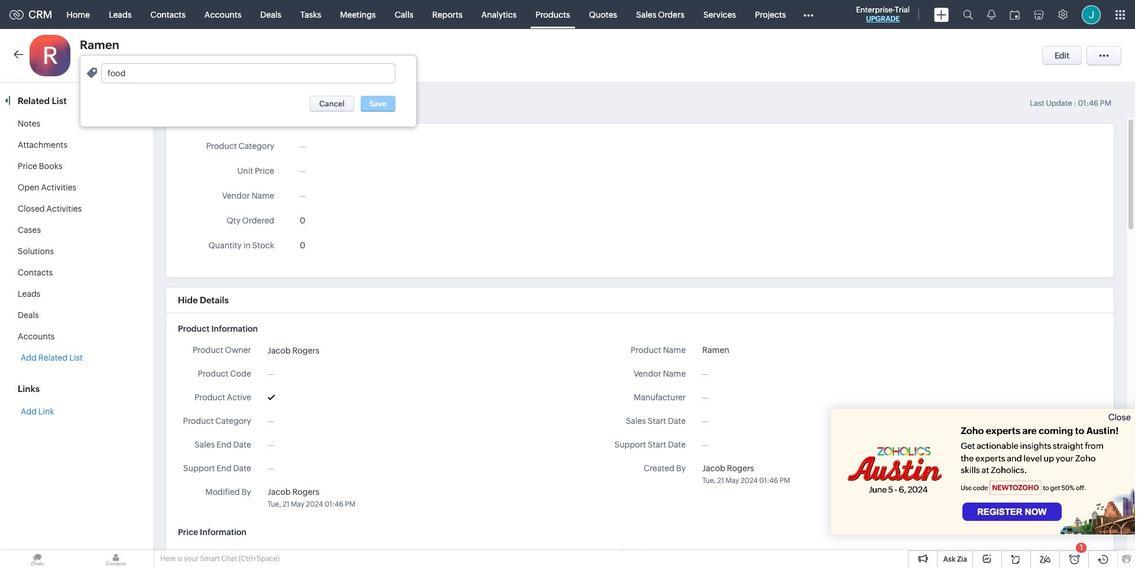 Task type: describe. For each thing, give the bounding box(es) containing it.
Other Modules field
[[796, 5, 821, 24]]

logo image
[[9, 10, 24, 19]]



Task type: vqa. For each thing, say whether or not it's contained in the screenshot.
mmm d, yyyy text box at top left
no



Task type: locate. For each thing, give the bounding box(es) containing it.
profile element
[[1075, 0, 1108, 29]]

signals element
[[981, 0, 1003, 29]]

search image
[[963, 9, 973, 20]]

create menu image
[[934, 7, 949, 22]]

create menu element
[[927, 0, 956, 29]]

None field
[[101, 63, 396, 84]]

contacts image
[[79, 551, 153, 567]]

profile image
[[1082, 5, 1101, 24]]

signals image
[[988, 9, 996, 20]]

search element
[[956, 0, 981, 29]]

chats image
[[0, 551, 75, 567]]

Enter Tags text field
[[108, 69, 375, 78]]

calendar image
[[1010, 10, 1020, 19]]



